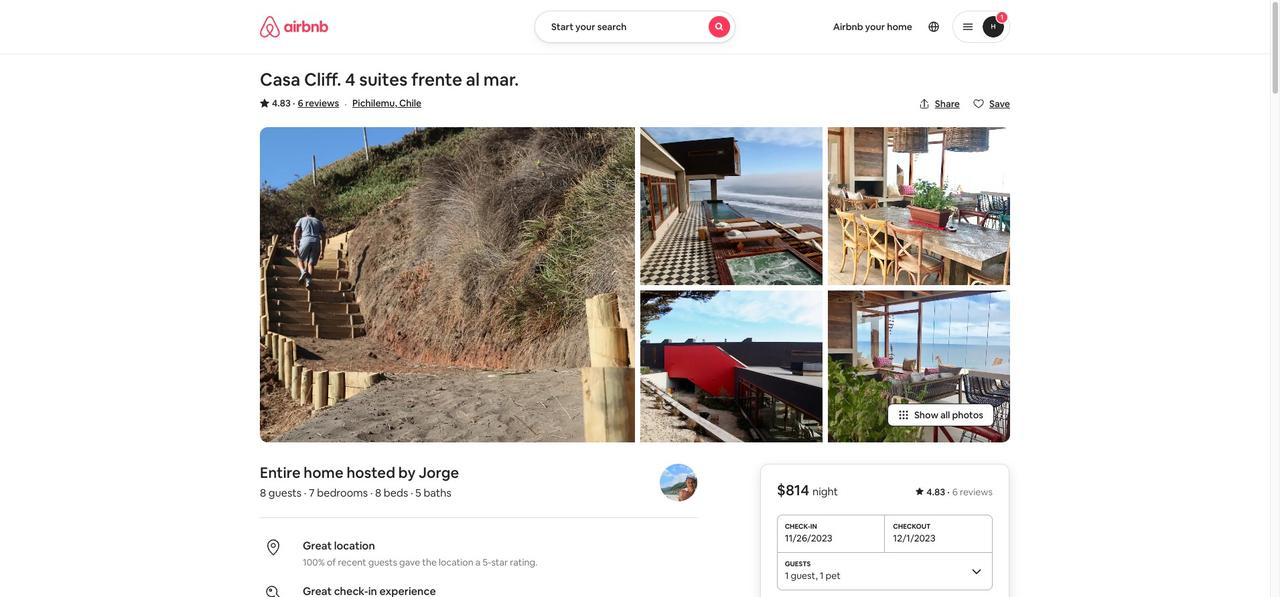 Task type: locate. For each thing, give the bounding box(es) containing it.
0 horizontal spatial 1
[[785, 570, 789, 582]]

·
[[293, 97, 295, 109], [345, 97, 347, 111], [304, 486, 306, 501], [370, 486, 373, 501], [411, 486, 413, 501], [947, 486, 950, 499]]

1 for 1
[[1001, 13, 1004, 21]]

home up 7
[[304, 464, 343, 482]]

guests down entire
[[269, 486, 302, 501]]

0 horizontal spatial home
[[304, 464, 343, 482]]

4.83 · 6 reviews
[[272, 97, 339, 109], [927, 486, 993, 499]]

4.83 down casa
[[272, 97, 291, 109]]

0 vertical spatial home
[[887, 21, 912, 33]]

1 horizontal spatial reviews
[[960, 486, 993, 499]]

guests for location
[[368, 557, 397, 569]]

8 left beds
[[375, 486, 381, 501]]

location up recent
[[334, 539, 375, 553]]

1 vertical spatial 4.83 · 6 reviews
[[927, 486, 993, 499]]

great
[[303, 539, 332, 553]]

the
[[422, 557, 437, 569]]

your inside 'button'
[[575, 21, 595, 33]]

1 8 from the left
[[260, 486, 266, 501]]

1 vertical spatial location
[[439, 557, 473, 569]]

0 horizontal spatial guests
[[269, 486, 302, 501]]

2 horizontal spatial 1
[[1001, 13, 1004, 21]]

quincho frente al mar image
[[828, 290, 1010, 443]]

1 horizontal spatial home
[[887, 21, 912, 33]]

guests inside entire home hosted by jorge 8 guests · 7 bedrooms · 8 beds · 5 baths
[[269, 486, 302, 501]]

home right airbnb on the right
[[887, 21, 912, 33]]

4.83 up 12/1/2023
[[927, 486, 945, 499]]

hosted
[[347, 464, 395, 482]]

1 horizontal spatial 8
[[375, 486, 381, 501]]

4.83 · 6 reviews down "cliff."
[[272, 97, 339, 109]]

0 horizontal spatial 4.83 · 6 reviews
[[272, 97, 339, 109]]

0 vertical spatial reviews
[[305, 97, 339, 109]]

0 horizontal spatial location
[[334, 539, 375, 553]]

8 down entire
[[260, 486, 266, 501]]

0 vertical spatial 4.83 · 6 reviews
[[272, 97, 339, 109]]

0 horizontal spatial 8
[[260, 486, 266, 501]]

bajada a la playa image
[[260, 127, 635, 443]]

1 for 1 guest , 1 pet
[[785, 570, 789, 582]]

100%
[[303, 557, 325, 569]]

6 reviews button
[[298, 96, 339, 110]]

1 horizontal spatial 4.83 · 6 reviews
[[927, 486, 993, 499]]

1 vertical spatial 6
[[952, 486, 958, 499]]

al
[[466, 68, 480, 91]]

· pichilemu, chile
[[345, 97, 422, 111]]

1 horizontal spatial your
[[865, 21, 885, 33]]

your inside profile element
[[865, 21, 885, 33]]

1 horizontal spatial 6
[[952, 486, 958, 499]]

1 guest , 1 pet
[[785, 570, 841, 582]]

start
[[551, 21, 573, 33]]

1 your from the left
[[575, 21, 595, 33]]

8
[[260, 486, 266, 501], [375, 486, 381, 501]]

guests inside great location 100% of recent guests gave the location a 5-star rating.
[[368, 557, 397, 569]]

5-
[[483, 557, 491, 569]]

pichilemu,
[[352, 97, 397, 109]]

location left a
[[439, 557, 473, 569]]

casa cliff. 4 suites frente al mar. image 2 image
[[640, 127, 823, 285]]

1 horizontal spatial location
[[439, 557, 473, 569]]

1 vertical spatial guests
[[368, 557, 397, 569]]

your
[[575, 21, 595, 33], [865, 21, 885, 33]]

1 horizontal spatial guests
[[368, 557, 397, 569]]

reviews
[[305, 97, 339, 109], [960, 486, 993, 499]]

4.83 · 6 reviews up 12/1/2023
[[927, 486, 993, 499]]

home
[[887, 21, 912, 33], [304, 464, 343, 482]]

1 vertical spatial home
[[304, 464, 343, 482]]

rating.
[[510, 557, 538, 569]]

2 your from the left
[[865, 21, 885, 33]]

your right airbnb on the right
[[865, 21, 885, 33]]

gave
[[399, 557, 420, 569]]

11/26/2023
[[785, 533, 832, 545]]

6
[[298, 97, 303, 109], [952, 486, 958, 499]]

1
[[1001, 13, 1004, 21], [785, 570, 789, 582], [820, 570, 824, 582]]

cliff.
[[304, 68, 341, 91]]

learn more about the host, jorge. image
[[660, 464, 698, 502], [660, 464, 698, 502]]

show
[[914, 409, 938, 421]]

casa cliff. 4 suites frente al mar. image 3 image
[[640, 290, 823, 443]]

4.83
[[272, 97, 291, 109], [927, 486, 945, 499]]

beds
[[384, 486, 408, 501]]

your for airbnb
[[865, 21, 885, 33]]

mar.
[[483, 68, 519, 91]]

0 horizontal spatial your
[[575, 21, 595, 33]]

$814
[[777, 481, 809, 500]]

chile
[[399, 97, 422, 109]]

guests
[[269, 486, 302, 501], [368, 557, 397, 569]]

a
[[475, 557, 481, 569]]

0 horizontal spatial 6
[[298, 97, 303, 109]]

1 inside dropdown button
[[1001, 13, 1004, 21]]

0 vertical spatial 4.83
[[272, 97, 291, 109]]

casa cliff. 4 suites frente al mar.
[[260, 68, 519, 91]]

great location 100% of recent guests gave the location a 5-star rating.
[[303, 539, 538, 569]]

profile element
[[752, 0, 1010, 54]]

1 horizontal spatial 4.83
[[927, 486, 945, 499]]

show all photos
[[914, 409, 983, 421]]

guests left the 'gave'
[[368, 557, 397, 569]]

0 vertical spatial guests
[[269, 486, 302, 501]]

home inside entire home hosted by jorge 8 guests · 7 bedrooms · 8 beds · 5 baths
[[304, 464, 343, 482]]

location
[[334, 539, 375, 553], [439, 557, 473, 569]]

entire
[[260, 464, 301, 482]]

your right start
[[575, 21, 595, 33]]

guest
[[791, 570, 816, 582]]

share
[[935, 98, 960, 110]]



Task type: describe. For each thing, give the bounding box(es) containing it.
suites
[[359, 68, 408, 91]]

your for start
[[575, 21, 595, 33]]

airbnb
[[833, 21, 863, 33]]

1 button
[[953, 11, 1010, 43]]

frente
[[411, 68, 462, 91]]

save button
[[968, 92, 1016, 115]]

all
[[940, 409, 950, 421]]

1 vertical spatial 4.83
[[927, 486, 945, 499]]

pichilemu, chile button
[[352, 95, 422, 111]]

1 horizontal spatial 1
[[820, 570, 824, 582]]

casa
[[260, 68, 300, 91]]

2 8 from the left
[[375, 486, 381, 501]]

0 vertical spatial location
[[334, 539, 375, 553]]

12/1/2023
[[893, 533, 936, 545]]

$814 night
[[777, 481, 838, 500]]

baths
[[424, 486, 451, 501]]

photos
[[952, 409, 983, 421]]

home inside profile element
[[887, 21, 912, 33]]

1 vertical spatial reviews
[[960, 486, 993, 499]]

0 horizontal spatial 4.83
[[272, 97, 291, 109]]

of
[[327, 557, 336, 569]]

save
[[989, 98, 1010, 110]]

recent
[[338, 557, 366, 569]]

7
[[309, 486, 315, 501]]

start your search
[[551, 21, 627, 33]]

airbnb your home
[[833, 21, 912, 33]]

star
[[491, 557, 508, 569]]

pet
[[826, 570, 841, 582]]

airbnb your home link
[[825, 13, 920, 41]]

0 vertical spatial 6
[[298, 97, 303, 109]]

,
[[816, 570, 818, 582]]

Start your search search field
[[535, 11, 736, 43]]

show all photos button
[[888, 404, 994, 427]]

start your search button
[[535, 11, 736, 43]]

comedor quincho image
[[828, 127, 1010, 285]]

0 horizontal spatial reviews
[[305, 97, 339, 109]]

entire home hosted by jorge 8 guests · 7 bedrooms · 8 beds · 5 baths
[[260, 464, 459, 501]]

by jorge
[[398, 464, 459, 482]]

5
[[415, 486, 421, 501]]

night
[[813, 485, 838, 499]]

4
[[345, 68, 355, 91]]

guests for home
[[269, 486, 302, 501]]

search
[[597, 21, 627, 33]]

bedrooms
[[317, 486, 368, 501]]

share button
[[914, 92, 965, 115]]



Task type: vqa. For each thing, say whether or not it's contained in the screenshot.
bottom guests
yes



